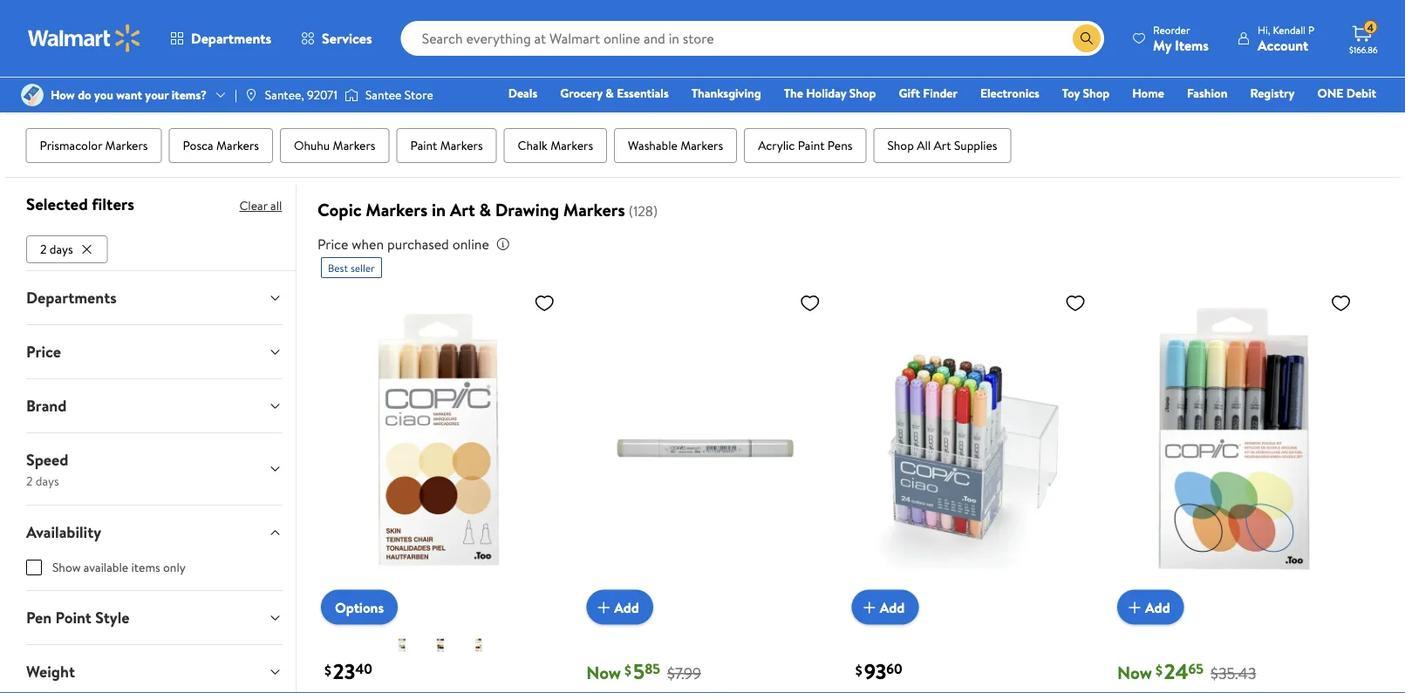 Task type: locate. For each thing, give the bounding box(es) containing it.
 image for santee store
[[344, 86, 358, 104]]

pen point style
[[26, 607, 129, 629]]

brand button
[[12, 379, 296, 432]]

art right in
[[450, 198, 475, 222]]

weight tab
[[12, 645, 296, 693]]

1 vertical spatial clear all
[[239, 197, 282, 214]]

0 horizontal spatial clear
[[239, 197, 267, 214]]

all
[[462, 77, 473, 94], [270, 197, 282, 214]]

departments button up 'items?'
[[155, 17, 286, 59]]

1 $ from the left
[[324, 661, 331, 680]]

1 horizontal spatial paint
[[798, 137, 825, 154]]

departments button up 'price' dropdown button
[[12, 271, 296, 324]]

1 vertical spatial all
[[270, 197, 282, 214]]

 image left santee,
[[244, 88, 258, 102]]

acrylic paint pens link
[[744, 128, 866, 163]]

do
[[78, 86, 91, 103]]

0 horizontal spatial &
[[479, 198, 491, 222]]

only
[[163, 559, 185, 576]]

2 add to cart image from the left
[[1124, 597, 1145, 618]]

markers inside "link"
[[551, 137, 593, 154]]

all
[[917, 137, 931, 154]]

0 vertical spatial days
[[49, 241, 72, 258]]

2 $ from the left
[[625, 661, 632, 680]]

santee
[[365, 86, 402, 103]]

3 add from the left
[[1145, 598, 1170, 617]]

price inside 'price' dropdown button
[[26, 341, 61, 363]]

add to cart image up now $ 5 85 $7.99
[[593, 597, 614, 618]]

1 vertical spatial departments
[[26, 287, 116, 309]]

reorder
[[1153, 22, 1190, 37]]

markers right "chalk"
[[551, 137, 593, 154]]

now for 24
[[1117, 661, 1152, 685]]

1 horizontal spatial art
[[934, 137, 951, 154]]

clear all up paint markers
[[431, 77, 473, 94]]

copic ciao marker set, 6-colors, skin tones image
[[321, 285, 562, 611]]

shop right "holiday" on the top right of the page
[[849, 85, 876, 102]]

2 add from the left
[[880, 598, 905, 617]]

0 horizontal spatial art
[[450, 198, 475, 222]]

add for 5
[[614, 598, 639, 617]]

days down speed
[[35, 472, 59, 489]]

0 horizontal spatial clear all button
[[239, 192, 282, 220]]

0 vertical spatial &
[[606, 85, 614, 102]]

price up "best"
[[317, 235, 348, 254]]

markers
[[105, 137, 148, 154], [216, 137, 259, 154], [333, 137, 376, 154], [440, 137, 483, 154], [551, 137, 593, 154], [681, 137, 723, 154], [366, 198, 428, 222], [563, 198, 625, 222]]

0 horizontal spatial  image
[[244, 88, 258, 102]]

clear for clear all "button" within sort and filter section element
[[431, 77, 459, 94]]

markers right washable
[[681, 137, 723, 154]]

0 horizontal spatial clear all
[[239, 197, 282, 214]]

clear inside sort and filter section element
[[431, 77, 459, 94]]

brand tab
[[12, 379, 296, 432]]

0 vertical spatial 2
[[40, 241, 46, 258]]

toy
[[1062, 85, 1080, 102]]

4
[[1367, 20, 1374, 35]]

0 horizontal spatial 2
[[26, 472, 32, 489]]

$ 93 60
[[855, 657, 903, 687]]

add up 60
[[880, 598, 905, 617]]

brights image
[[392, 635, 413, 656]]

2
[[40, 241, 46, 258], [26, 472, 32, 489]]

purchased
[[387, 235, 449, 254]]

$ inside now $ 24 65 $35.43
[[1156, 661, 1163, 680]]

search icon image
[[1080, 31, 1094, 45]]

show
[[52, 559, 80, 576]]

1 horizontal spatial clear all button
[[424, 72, 480, 100]]

markers up in
[[440, 137, 483, 154]]

departments up 'items?'
[[191, 29, 271, 48]]

 image
[[21, 84, 44, 106]]

|
[[1245, 76, 1248, 95], [235, 86, 237, 103]]

add to cart image
[[593, 597, 614, 618], [1124, 597, 1145, 618]]

shop left all
[[887, 137, 914, 154]]

you
[[94, 86, 113, 103]]

now left 24
[[1117, 661, 1152, 685]]

now inside now $ 5 85 $7.99
[[586, 661, 621, 685]]

add button up 24
[[1117, 590, 1184, 625]]

clear all button up paint markers
[[424, 72, 480, 100]]

clear all inside "button"
[[431, 77, 473, 94]]

one debit link
[[1310, 84, 1384, 102]]

markers left (128) on the top left of page
[[563, 198, 625, 222]]

$ inside $ 23 40
[[324, 661, 331, 680]]

markers for washable
[[681, 137, 723, 154]]

add button up 60
[[852, 590, 919, 625]]

$ left the 5
[[625, 661, 632, 680]]

2 days button
[[26, 235, 107, 263]]

debit
[[1347, 85, 1376, 102]]

all inside sort and filter section element
[[462, 77, 473, 94]]

departments down 2 days button
[[26, 287, 116, 309]]

2 days
[[40, 241, 72, 258]]

add up the 5
[[614, 598, 639, 617]]

paint inside the acrylic paint pens link
[[798, 137, 825, 154]]

1 horizontal spatial &
[[606, 85, 614, 102]]

4 $ from the left
[[1156, 661, 1163, 680]]

1 horizontal spatial all
[[462, 77, 473, 94]]

1 add from the left
[[614, 598, 639, 617]]

washable markers link
[[614, 128, 737, 163]]

days
[[49, 241, 72, 258], [35, 472, 59, 489]]

3 add button from the left
[[1117, 590, 1184, 625]]

0 vertical spatial departments
[[191, 29, 271, 48]]

3 $ from the left
[[855, 661, 862, 680]]

23
[[333, 657, 355, 687]]

1 horizontal spatial |
[[1245, 76, 1248, 95]]

applied filters section element
[[26, 193, 134, 215]]

pen point style tab
[[12, 591, 296, 644]]

1 vertical spatial art
[[450, 198, 475, 222]]

0 horizontal spatial |
[[235, 86, 237, 103]]

add
[[614, 598, 639, 617], [880, 598, 905, 617], [1145, 598, 1170, 617]]

0 vertical spatial all
[[462, 77, 473, 94]]

santee,
[[265, 86, 304, 103]]

all for the bottom clear all "button"
[[270, 197, 282, 214]]

sort and filter section element
[[5, 58, 1400, 113]]

& right grocery on the left top
[[606, 85, 614, 102]]

copic
[[317, 198, 362, 222]]

1 horizontal spatial add
[[880, 598, 905, 617]]

0 horizontal spatial add button
[[586, 590, 653, 625]]

copic sketch marker, warm gray no. 2 image
[[586, 285, 828, 611]]

add for 24
[[1145, 598, 1170, 617]]

clear
[[431, 77, 459, 94], [239, 197, 267, 214]]

0 horizontal spatial shop
[[849, 85, 876, 102]]

shop right toy
[[1083, 85, 1110, 102]]

days down selected
[[49, 241, 72, 258]]

Walmart Site-Wide search field
[[401, 21, 1104, 56]]

p
[[1308, 22, 1314, 37]]

1 vertical spatial 2
[[26, 472, 32, 489]]

all for clear all "button" within sort and filter section element
[[462, 77, 473, 94]]

2 horizontal spatial add
[[1145, 598, 1170, 617]]

gift finder
[[899, 85, 958, 102]]

clear down posca markers link
[[239, 197, 267, 214]]

departments button
[[155, 17, 286, 59], [12, 271, 296, 324]]

1 horizontal spatial add to cart image
[[1124, 597, 1145, 618]]

price
[[317, 235, 348, 254], [26, 341, 61, 363]]

1 add button from the left
[[586, 590, 653, 625]]

2 horizontal spatial shop
[[1083, 85, 1110, 102]]

ohuhu
[[294, 137, 330, 154]]

now left the 5
[[586, 661, 621, 685]]

1 vertical spatial price
[[26, 341, 61, 363]]

paint left pens
[[798, 137, 825, 154]]

paint markers link
[[396, 128, 497, 163]]

 image right "92071"
[[344, 86, 358, 104]]

deals
[[508, 85, 538, 102]]

markers right ohuhu
[[333, 137, 376, 154]]

$ left 93
[[855, 661, 862, 680]]

 image for santee, 92071
[[244, 88, 258, 102]]

now $ 5 85 $7.99
[[586, 657, 701, 687]]

clear for the bottom clear all "button"
[[239, 197, 267, 214]]

ad disclaimer and feedback for skylinedisplayad image
[[1366, 21, 1379, 35]]

days inside 2 days button
[[49, 241, 72, 258]]

| right 'items?'
[[235, 86, 237, 103]]

all left copic
[[270, 197, 282, 214]]

copic doodle kit, rainbow image
[[1117, 285, 1359, 611]]

clear all button
[[424, 72, 480, 100], [239, 192, 282, 220]]

add button up the 5
[[586, 590, 653, 625]]

0 vertical spatial clear
[[431, 77, 459, 94]]

markers right posca
[[216, 137, 259, 154]]

2 inside speed 2 days
[[26, 472, 32, 489]]

selected
[[26, 193, 87, 215]]

0 vertical spatial price
[[317, 235, 348, 254]]

now $ 24 65 $35.43
[[1117, 657, 1256, 687]]

0 horizontal spatial now
[[586, 661, 621, 685]]

1 vertical spatial days
[[35, 472, 59, 489]]

1 paint from the left
[[410, 137, 437, 154]]

add to cart image up now $ 24 65 $35.43
[[1124, 597, 1145, 618]]

best seller
[[328, 260, 375, 275]]

0 horizontal spatial add
[[614, 598, 639, 617]]

fashion
[[1187, 85, 1228, 102]]

now inside now $ 24 65 $35.43
[[1117, 661, 1152, 685]]

 image
[[344, 86, 358, 104], [244, 88, 258, 102]]

markers up price when purchased online
[[366, 198, 428, 222]]

1 horizontal spatial add button
[[852, 590, 919, 625]]

& up online
[[479, 198, 491, 222]]

add button
[[586, 590, 653, 625], [852, 590, 919, 625], [1117, 590, 1184, 625]]

$ left 24
[[1156, 661, 1163, 680]]

$7.99
[[667, 663, 701, 685]]

$35.43
[[1211, 663, 1256, 685]]

1 horizontal spatial price
[[317, 235, 348, 254]]

legal information image
[[496, 237, 510, 251]]

1 horizontal spatial shop
[[887, 137, 914, 154]]

$
[[324, 661, 331, 680], [625, 661, 632, 680], [855, 661, 862, 680], [1156, 661, 1163, 680]]

0 horizontal spatial paint
[[410, 137, 437, 154]]

1 horizontal spatial  image
[[344, 86, 358, 104]]

markers down how do you want your items?
[[105, 137, 148, 154]]

2 down selected
[[40, 241, 46, 258]]

0 vertical spatial art
[[934, 137, 951, 154]]

add to favorites list, copic sketch marker, warm gray no. 2 image
[[800, 292, 821, 314]]

0 vertical spatial clear all button
[[424, 72, 480, 100]]

art
[[934, 137, 951, 154], [450, 198, 475, 222]]

all right store
[[462, 77, 473, 94]]

| right by at the right top of the page
[[1245, 76, 1248, 95]]

departments
[[191, 29, 271, 48], [26, 287, 116, 309]]

1 now from the left
[[586, 661, 621, 685]]

clear all down posca markers link
[[239, 197, 282, 214]]

1 horizontal spatial departments
[[191, 29, 271, 48]]

the
[[784, 85, 803, 102]]

your
[[145, 86, 169, 103]]

$ left 23
[[324, 661, 331, 680]]

1 vertical spatial clear all button
[[239, 192, 282, 220]]

1 add to cart image from the left
[[593, 597, 614, 618]]

markers for chalk
[[551, 137, 593, 154]]

washable markers
[[628, 137, 723, 154]]

hi,
[[1258, 22, 1270, 37]]

0 horizontal spatial price
[[26, 341, 61, 363]]

show available items only
[[52, 559, 185, 576]]

markers for prismacolor
[[105, 137, 148, 154]]

2 now from the left
[[1117, 661, 1152, 685]]

price up brand
[[26, 341, 61, 363]]

grocery & essentials link
[[552, 84, 677, 102]]

clear up paint markers
[[431, 77, 459, 94]]

add to favorites list, copic ciao marker set, basic, 24-piece image
[[1065, 292, 1086, 314]]

registry link
[[1242, 84, 1303, 102]]

paint inside paint markers link
[[410, 137, 437, 154]]

art right all
[[934, 137, 951, 154]]

1 horizontal spatial 2
[[40, 241, 46, 258]]

2 paint from the left
[[798, 137, 825, 154]]

$ inside now $ 5 85 $7.99
[[625, 661, 632, 680]]

copic ciao marker set, basic, 24-piece image
[[852, 285, 1093, 611]]

markers for copic
[[366, 198, 428, 222]]

0 horizontal spatial add to cart image
[[593, 597, 614, 618]]

1 horizontal spatial now
[[1117, 661, 1152, 685]]

electronics
[[980, 85, 1040, 102]]

deals link
[[500, 84, 545, 102]]

brand
[[26, 395, 66, 417]]

add up 24
[[1145, 598, 1170, 617]]

price for price
[[26, 341, 61, 363]]

primary image
[[430, 635, 451, 656]]

0 horizontal spatial all
[[270, 197, 282, 214]]

paint down store
[[410, 137, 437, 154]]

2 down speed
[[26, 472, 32, 489]]

0 horizontal spatial departments
[[26, 287, 116, 309]]

1 vertical spatial clear
[[239, 197, 267, 214]]

1 horizontal spatial clear
[[431, 77, 459, 94]]

0 vertical spatial clear all
[[431, 77, 473, 94]]

1 horizontal spatial clear all
[[431, 77, 473, 94]]

speed
[[26, 449, 68, 471]]

weight
[[26, 661, 75, 683]]

now
[[586, 661, 621, 685], [1117, 661, 1152, 685]]

paint
[[410, 137, 437, 154], [798, 137, 825, 154]]

clear all button down posca markers link
[[239, 192, 282, 220]]

sort
[[1194, 76, 1220, 95]]

2 horizontal spatial add button
[[1117, 590, 1184, 625]]



Task type: vqa. For each thing, say whether or not it's contained in the screenshot.
leftmost 'Add'
yes



Task type: describe. For each thing, give the bounding box(es) containing it.
add button for 24
[[1117, 590, 1184, 625]]

washable
[[628, 137, 678, 154]]

ohuhu markers
[[294, 137, 376, 154]]

grocery & essentials
[[560, 85, 669, 102]]

finder
[[923, 85, 958, 102]]

items?
[[172, 86, 207, 103]]

speed tab
[[12, 433, 296, 505]]

departments tab
[[12, 271, 296, 324]]

availability tab
[[12, 506, 296, 559]]

chalk markers link
[[504, 128, 607, 163]]

one debit walmart+
[[1317, 85, 1376, 126]]

my
[[1153, 35, 1172, 55]]

how
[[51, 86, 75, 103]]

shop all art supplies link
[[873, 128, 1011, 163]]

santee, 92071
[[265, 86, 337, 103]]

available
[[83, 559, 128, 576]]

seller
[[351, 260, 375, 275]]

availability
[[26, 521, 101, 543]]

clear all for the bottom clear all "button"
[[239, 197, 282, 214]]

add to cart image
[[859, 597, 880, 618]]

clear all button inside sort and filter section element
[[424, 72, 480, 100]]

shop inside the holiday shop link
[[849, 85, 876, 102]]

store
[[405, 86, 433, 103]]

selected filters
[[26, 193, 134, 215]]

thanksgiving
[[691, 85, 761, 102]]

how do you want your items?
[[51, 86, 207, 103]]

hi, kendall p account
[[1258, 22, 1314, 55]]

the holiday shop link
[[776, 84, 884, 102]]

drawing
[[495, 198, 559, 222]]

walmart+ link
[[1317, 108, 1384, 127]]

in-store
[[59, 77, 101, 94]]

price button
[[12, 325, 296, 378]]

holiday
[[806, 85, 846, 102]]

shop inside the toy shop link
[[1083, 85, 1110, 102]]

0 vertical spatial departments button
[[155, 17, 286, 59]]

days inside speed 2 days
[[35, 472, 59, 489]]

Search search field
[[401, 21, 1104, 56]]

shop all art supplies
[[887, 137, 997, 154]]

availability button
[[12, 506, 296, 559]]

1 vertical spatial departments button
[[12, 271, 296, 324]]

by
[[1224, 76, 1238, 95]]

skin image
[[468, 635, 489, 656]]

prismacolor markers
[[40, 137, 148, 154]]

pen point style button
[[12, 591, 296, 644]]

5
[[633, 657, 645, 687]]

now for 5
[[586, 661, 621, 685]]

add to cart image for 5
[[593, 597, 614, 618]]

2 days list item
[[26, 232, 111, 263]]

Show available items only checkbox
[[26, 560, 41, 575]]

kendall
[[1273, 22, 1306, 37]]

thanksgiving link
[[684, 84, 769, 102]]

add to favorites list, copic ciao marker set, 6-colors, skin tones image
[[534, 292, 555, 314]]

in
[[432, 198, 446, 222]]

grocery
[[560, 85, 603, 102]]

best
[[328, 260, 348, 275]]

sponsored
[[1314, 20, 1362, 35]]

2 add button from the left
[[852, 590, 919, 625]]

shop inside shop all art supplies link
[[887, 137, 914, 154]]

in-store button
[[26, 72, 120, 100]]

weight button
[[12, 645, 296, 693]]

| inside sort and filter section element
[[1245, 76, 1248, 95]]

toy shop link
[[1054, 84, 1118, 102]]

want
[[116, 86, 142, 103]]

24
[[1164, 657, 1189, 687]]

posca
[[183, 137, 213, 154]]

speed 2 days
[[26, 449, 68, 489]]

$ inside $ 93 60
[[855, 661, 862, 680]]

acrylic
[[758, 137, 795, 154]]

home link
[[1125, 84, 1172, 102]]

account
[[1258, 35, 1309, 55]]

copic markers in art & drawing markers (128)
[[317, 198, 658, 222]]

chalk
[[518, 137, 548, 154]]

essentials
[[617, 85, 669, 102]]

price tab
[[12, 325, 296, 378]]

walmart image
[[28, 24, 141, 52]]

markers for paint
[[440, 137, 483, 154]]

prismacolor markers link
[[26, 128, 162, 163]]

in-
[[59, 77, 73, 94]]

electronics link
[[973, 84, 1047, 102]]

price for price when purchased online
[[317, 235, 348, 254]]

markers for ohuhu
[[333, 137, 376, 154]]

sort by |
[[1194, 76, 1248, 95]]

add to favorites list, copic doodle kit, rainbow image
[[1331, 292, 1352, 314]]

services button
[[286, 17, 387, 59]]

prismacolor
[[40, 137, 102, 154]]

one
[[1317, 85, 1344, 102]]

pen
[[26, 607, 51, 629]]

price when purchased online
[[317, 235, 489, 254]]

$ 23 40
[[324, 657, 372, 687]]

clear all for clear all "button" within sort and filter section element
[[431, 77, 473, 94]]

store
[[73, 77, 101, 94]]

add to cart image for 24
[[1124, 597, 1145, 618]]

markers for posca
[[216, 137, 259, 154]]

1 vertical spatial &
[[479, 198, 491, 222]]

fashion link
[[1179, 84, 1235, 102]]

add button for 5
[[586, 590, 653, 625]]

the holiday shop
[[784, 85, 876, 102]]

departments inside tab
[[26, 287, 116, 309]]

(128)
[[629, 202, 658, 221]]

2 inside button
[[40, 241, 46, 258]]

toy shop
[[1062, 85, 1110, 102]]

gift finder link
[[891, 84, 966, 102]]

posca markers
[[183, 137, 259, 154]]

walmart+
[[1324, 109, 1376, 126]]

reorder my items
[[1153, 22, 1209, 55]]

ohuhu markers link
[[280, 128, 390, 163]]

93
[[864, 657, 886, 687]]

registry
[[1250, 85, 1295, 102]]

filters
[[91, 193, 134, 215]]

options link
[[321, 590, 398, 625]]

items
[[131, 559, 160, 576]]

92071
[[307, 86, 337, 103]]

santee store
[[365, 86, 433, 103]]



